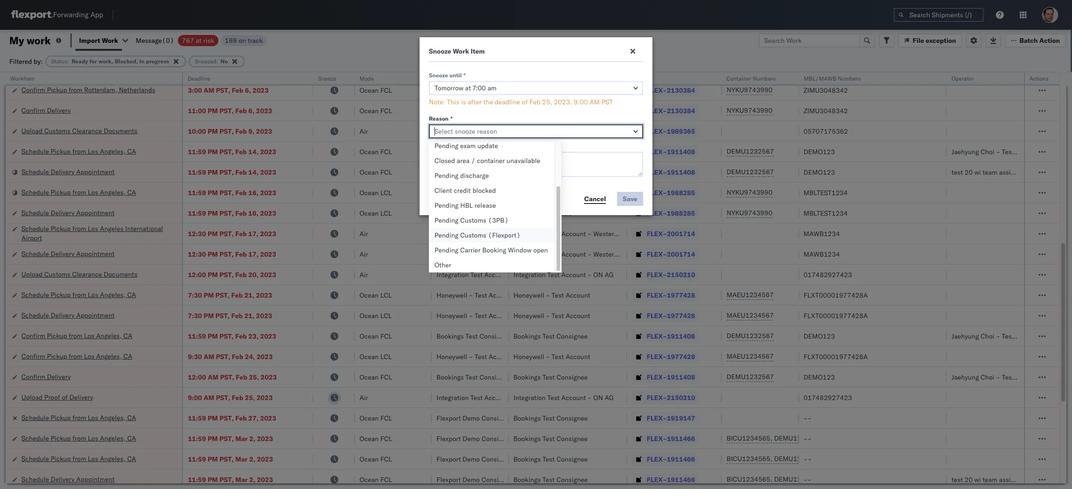 Task type: vqa. For each thing, say whether or not it's contained in the screenshot.
bottom 1:59 AM CST, Mar 3, 2023
no



Task type: locate. For each thing, give the bounding box(es) containing it.
flex-1911408 for schedule delivery appointment
[[647, 168, 695, 176]]

2 otter products - test account from the top
[[437, 209, 526, 217]]

1 jaehyung choi - test destination agent from the top
[[952, 147, 1070, 156]]

1 schedule delivery appointment from the top
[[21, 167, 115, 176]]

3 air from the top
[[360, 250, 368, 258]]

8 ocean fcl from the top
[[360, 414, 392, 422]]

upload customs clearance documents link up confirm pickup from rotterdam, netherlands "link"
[[21, 65, 137, 74]]

0 vertical spatial confirm pickup from los angeles, ca button
[[21, 331, 132, 341]]

zimu3048342 down mbl/mawb
[[804, 86, 848, 94]]

0 vertical spatial flex-2150210
[[647, 270, 695, 279]]

1 11:59 pm pst, feb 14, 2023 from the top
[[188, 147, 276, 156]]

snooze
[[429, 47, 451, 55], [429, 72, 448, 79], [318, 75, 337, 82]]

pending hbl release
[[435, 201, 496, 210]]

confirm delivery link for 12:00
[[21, 372, 71, 381]]

7:30 pm pst, feb 21, 2023
[[188, 291, 272, 299], [188, 311, 272, 320]]

3 11:59 from the top
[[188, 188, 206, 197]]

credit
[[454, 186, 471, 195]]

1 vertical spatial 11:59 pm pst, feb 16, 2023
[[188, 209, 276, 217]]

mawb1234
[[804, 229, 840, 238], [804, 250, 840, 258]]

3 flex-1911408 from the top
[[647, 332, 695, 340]]

upload customs clearance documents button for 12:00 pm pst, feb 20, 2023
[[21, 269, 137, 280]]

6 pending from the top
[[435, 246, 459, 254]]

maeu1234567
[[727, 291, 774, 299], [727, 311, 774, 320], [727, 352, 774, 361]]

pm
[[204, 65, 214, 74], [208, 106, 218, 115], [208, 127, 218, 135], [208, 147, 218, 156], [208, 168, 218, 176], [208, 188, 218, 197], [208, 209, 218, 217], [208, 229, 218, 238], [208, 250, 218, 258], [208, 270, 218, 279], [204, 291, 214, 299], [204, 311, 214, 320], [208, 332, 218, 340], [208, 414, 218, 422], [208, 434, 218, 443], [208, 455, 218, 463], [208, 475, 218, 484]]

client left name
[[437, 75, 452, 82]]

upload customs clearance documents link for 12:00 pm pst, feb 20, 2023
[[21, 269, 137, 279]]

delivery for 11:00 pm pst, feb 6, 2023
[[47, 106, 71, 114]]

9 ocean fcl from the top
[[360, 434, 392, 443]]

21, up 23,
[[244, 311, 255, 320]]

risk
[[203, 36, 214, 44]]

3 choi from the top
[[981, 373, 995, 381]]

1 vertical spatial jaehyung choi - test destination agent
[[952, 332, 1070, 340]]

1 horizontal spatial 9:00
[[574, 98, 588, 106]]

jaehyung choi - test destination agent
[[952, 147, 1070, 156], [952, 332, 1070, 340], [952, 373, 1070, 381]]

7:30 pm pst, feb 21, 2023 up the 11:59 pm pst, feb 23, 2023
[[188, 311, 272, 320]]

client left credit
[[435, 186, 452, 195]]

0 vertical spatial team
[[983, 168, 998, 176]]

0 horizontal spatial :
[[67, 58, 69, 65]]

9:00
[[574, 98, 588, 106], [188, 393, 202, 402]]

international
[[125, 224, 163, 233]]

1988285 for schedule delivery appointment
[[667, 209, 695, 217]]

1 vertical spatial *
[[451, 115, 453, 122]]

* up the lululemon
[[451, 115, 453, 122]]

integration test account - karl lagerfeld up the at the top left
[[437, 86, 558, 94]]

2 schedule pickup from los angeles, ca link from the top
[[21, 188, 136, 197]]

lagerfeld up the '2023,'
[[530, 86, 558, 94]]

documents for 10:00 pm pst, feb 9, 2023
[[104, 126, 137, 135]]

4 1911408 from the top
[[667, 373, 695, 381]]

pending down pending hbl release
[[435, 216, 459, 225]]

upload customs clearance documents link down 'schedule pickup from los angeles international airport'
[[21, 269, 137, 279]]

work for snooze
[[453, 47, 469, 55]]

3 flex-2130384 from the top
[[647, 106, 695, 115]]

4 ocean lcl from the top
[[360, 311, 392, 320]]

0 vertical spatial flex-1911466
[[647, 434, 695, 443]]

flex-1988285
[[647, 188, 695, 197], [647, 209, 695, 217]]

017482927423
[[804, 270, 852, 279], [804, 393, 852, 402]]

resize handle column header
[[171, 72, 182, 489], [302, 72, 314, 489], [344, 72, 355, 489], [421, 72, 432, 489], [498, 72, 509, 489], [616, 72, 627, 489], [711, 72, 722, 489], [788, 72, 799, 489], [936, 72, 947, 489], [1013, 72, 1024, 489], [1049, 72, 1060, 489]]

1 horizontal spatial of
[[522, 98, 528, 106]]

2 vertical spatial upload customs clearance documents
[[21, 270, 137, 278]]

jaehyung for 11:59 pm pst, feb 23, 2023
[[952, 332, 979, 340]]

import work button
[[79, 36, 118, 44]]

24,
[[245, 352, 255, 361]]

2 demo from the top
[[463, 434, 480, 443]]

products up hbl
[[454, 188, 480, 197]]

lcl
[[380, 188, 392, 197], [380, 209, 392, 217], [380, 291, 392, 299], [380, 311, 392, 320], [380, 352, 392, 361]]

1 vertical spatial test 20 wi team assignment
[[952, 475, 1033, 484]]

9:30
[[188, 352, 202, 361]]

snooze left until
[[429, 72, 448, 79]]

2 2130384 from the top
[[667, 86, 695, 94]]

1 assignment from the top
[[999, 168, 1033, 176]]

upload
[[21, 65, 43, 73], [21, 126, 43, 135], [21, 270, 43, 278], [21, 393, 43, 401]]

honeywell
[[437, 291, 467, 299], [514, 291, 544, 299], [437, 311, 467, 320], [514, 311, 544, 320], [437, 352, 467, 361], [514, 352, 544, 361]]

los inside 'schedule pickup from los angeles international airport'
[[88, 224, 98, 233]]

0 vertical spatial agent
[[1052, 147, 1070, 156]]

0 vertical spatial 17,
[[248, 229, 259, 238]]

1 vertical spatial of
[[62, 393, 68, 401]]

karl up note: this is after the deadline of feb 25, 2023, 9:00 am pst
[[517, 86, 528, 94]]

1 vertical spatial test
[[952, 475, 963, 484]]

0 vertical spatial 12:30
[[188, 229, 206, 238]]

0 vertical spatial destination
[[1016, 147, 1050, 156]]

schedule inside 'schedule pickup from los angeles international airport'
[[21, 224, 49, 233]]

25, left the '2023,'
[[542, 98, 552, 106]]

2150210 for 12:00 pm pst, feb 20, 2023
[[667, 270, 695, 279]]

schedule delivery appointment link for 12:30 pm pst, feb 17, 2023
[[21, 249, 115, 258]]

2 fcl from the top
[[380, 86, 392, 94]]

12 ocean from the top
[[360, 373, 379, 381]]

3 upload from the top
[[21, 270, 43, 278]]

2 vertical spatial flex-2130384
[[647, 106, 695, 115]]

upload proof of delivery link
[[21, 392, 93, 402]]

0 vertical spatial upload customs clearance documents
[[21, 65, 137, 73]]

confirm delivery button for 11:00 pm pst, feb 6, 2023
[[21, 106, 71, 116]]

1 vertical spatial flxt00001977428a
[[804, 311, 868, 320]]

3 schedule delivery appointment link from the top
[[21, 249, 115, 258]]

pending down pending customs (3pb) on the left top
[[435, 231, 459, 239]]

1 lcl from the top
[[380, 188, 392, 197]]

am for 3:00 am pst, feb 6, 2023
[[204, 86, 214, 94]]

7:30 pm pst, feb 21, 2023 for schedule pickup from los angeles, ca
[[188, 291, 272, 299]]

consignee inside button
[[514, 75, 540, 82]]

am left pst
[[590, 98, 600, 106]]

14, for schedule pickup from los angeles, ca
[[248, 147, 259, 156]]

1 maeu1234567 from the top
[[727, 291, 774, 299]]

20
[[965, 168, 973, 176], [965, 475, 973, 484]]

2 numbers from the left
[[838, 75, 861, 82]]

1 vertical spatial 6,
[[248, 106, 255, 115]]

9 fcl from the top
[[380, 434, 392, 443]]

3 schedule delivery appointment button from the top
[[21, 249, 115, 259]]

pst
[[602, 98, 613, 106]]

appointment for 12:30 pm pst, feb 17, 2023
[[76, 249, 115, 258]]

upload customs clearance documents button down confirm pickup from rotterdam, netherlands button
[[21, 126, 137, 136]]

2 12:30 from the top
[[188, 250, 206, 258]]

confirm pickup from los angeles, ca button for 9:30 am pst, feb 24, 2023
[[21, 351, 132, 362]]

017482927423 for 12:00 pm pst, feb 20, 2023
[[804, 270, 852, 279]]

7 ocean fcl from the top
[[360, 373, 392, 381]]

integration test account - karl lagerfeld down the '2023,'
[[514, 106, 635, 115]]

1 vertical spatial flex-2130384
[[647, 86, 695, 94]]

1 16, from the top
[[248, 188, 259, 197]]

on
[[517, 270, 526, 279], [594, 270, 603, 279], [517, 393, 526, 402], [594, 393, 603, 402]]

integration
[[437, 65, 469, 74], [437, 86, 469, 94], [514, 86, 546, 94], [437, 106, 469, 115], [514, 106, 546, 115], [437, 229, 469, 238], [514, 229, 546, 238], [437, 250, 469, 258], [514, 250, 546, 258], [437, 270, 469, 279], [514, 270, 546, 279], [437, 393, 469, 402], [514, 393, 546, 402]]

2 pending from the top
[[435, 171, 459, 180]]

1 vertical spatial 21,
[[244, 311, 255, 320]]

2 vertical spatial flxt00001977428a
[[804, 352, 868, 361]]

bookings
[[437, 147, 464, 156], [514, 147, 541, 156], [437, 168, 464, 176], [514, 168, 541, 176], [437, 332, 464, 340], [514, 332, 541, 340], [437, 373, 464, 381], [514, 373, 541, 381], [514, 414, 541, 422], [514, 434, 541, 443], [514, 455, 541, 463], [514, 475, 541, 484]]

products, down the max 200 characters text box
[[531, 188, 559, 197]]

clearance down 'schedule pickup from los angeles international airport'
[[72, 270, 102, 278]]

agent for 12:00 am pst, feb 25, 2023
[[1052, 373, 1070, 381]]

1 flex-1911408 from the top
[[647, 147, 695, 156]]

2 vertical spatial upload customs clearance documents link
[[21, 269, 137, 279]]

numbers right mbl/mawb
[[838, 75, 861, 82]]

2001714
[[667, 229, 695, 238], [667, 250, 695, 258]]

1 11:59 pm pst, feb 16, 2023 from the top
[[188, 188, 276, 197]]

2 confirm pickup from los angeles, ca from the top
[[21, 352, 132, 360]]

pending up other
[[435, 246, 459, 254]]

2 11:59 from the top
[[188, 168, 206, 176]]

of inside button
[[62, 393, 68, 401]]

3 resize handle column header from the left
[[344, 72, 355, 489]]

23,
[[248, 332, 259, 340]]

jaehyung
[[952, 147, 979, 156], [952, 332, 979, 340], [952, 373, 979, 381]]

7:30 for schedule pickup from los angeles, ca
[[188, 291, 202, 299]]

upload customs clearance documents link down confirm pickup from rotterdam, netherlands button
[[21, 126, 137, 135]]

lagerfeld down the '2023,'
[[530, 106, 558, 115]]

1 vertical spatial work
[[453, 47, 469, 55]]

jaehyung for 12:00 am pst, feb 25, 2023
[[952, 373, 979, 381]]

work right the import in the left top of the page
[[102, 36, 118, 44]]

0 vertical spatial bicu1234565,
[[727, 434, 773, 443]]

of right deadline
[[522, 98, 528, 106]]

nyku9743990 for confirm delivery
[[727, 106, 773, 115]]

deadline button
[[183, 73, 304, 82]]

snooze up the snooze until *
[[429, 47, 451, 55]]

integration test account - karl lagerfeld down the at the top left
[[437, 106, 558, 115]]

2 agent from the top
[[1052, 332, 1070, 340]]

2 jaehyung choi - test destination agent from the top
[[952, 332, 1070, 340]]

3:00
[[188, 86, 202, 94]]

los for fourth schedule pickup from los angeles, ca button from the top of the page
[[88, 434, 98, 442]]

7:30 pm pst, feb 21, 2023 down 12:00 pm pst, feb 20, 2023
[[188, 291, 272, 299]]

2 vertical spatial flex-1911466
[[647, 475, 695, 484]]

0 vertical spatial flex-2001714
[[647, 229, 695, 238]]

documents for 12:00 pm pst, feb 20, 2023
[[104, 270, 137, 278]]

3 fcl from the top
[[380, 106, 392, 115]]

products, up 'open' on the bottom of page
[[531, 209, 559, 217]]

lagerfeld for 3:00 am pst, feb 6, 2023
[[530, 86, 558, 94]]

1 vertical spatial clearance
[[72, 126, 102, 135]]

2 flexport demo consignee from the top
[[437, 434, 513, 443]]

flex-1911408 button
[[632, 145, 697, 158], [632, 145, 697, 158], [632, 166, 697, 179], [632, 166, 697, 179], [632, 330, 697, 343], [632, 330, 697, 343], [632, 371, 697, 384], [632, 371, 697, 384]]

0 vertical spatial otter products, llc
[[514, 188, 572, 197]]

10:00
[[188, 127, 206, 135]]

0 vertical spatial 2,
[[249, 434, 255, 443]]

otter right (3pb)
[[514, 209, 529, 217]]

flex-2130384 down flex id button
[[647, 86, 695, 94]]

1 flex-2150210 from the top
[[647, 270, 695, 279]]

1 vertical spatial products,
[[531, 209, 559, 217]]

id
[[644, 75, 650, 82]]

7:30 up the 9:30
[[188, 311, 202, 320]]

numbers for mbl/mawb numbers
[[838, 75, 861, 82]]

schedule delivery appointment link for 7:30 pm pst, feb 21, 2023
[[21, 310, 115, 320]]

products, for schedule delivery appointment
[[531, 209, 559, 217]]

mode
[[360, 75, 374, 82]]

1 vertical spatial choi
[[981, 332, 995, 340]]

numbers
[[753, 75, 776, 82], [838, 75, 861, 82]]

assignment for --
[[999, 475, 1033, 484]]

wi
[[975, 168, 981, 176], [975, 475, 981, 484]]

11 flex- from the top
[[647, 270, 667, 279]]

deadline
[[495, 98, 520, 106]]

client
[[437, 75, 452, 82], [435, 186, 452, 195]]

1 confirm delivery link from the top
[[21, 106, 71, 115]]

2 vertical spatial choi
[[981, 373, 995, 381]]

1 vertical spatial flex-2150210
[[647, 393, 695, 402]]

from for 3rd schedule pickup from los angeles, ca button from the bottom of the page
[[72, 290, 86, 299]]

11:59 pm pst, feb 16, 2023
[[188, 188, 276, 197], [188, 209, 276, 217]]

2 2001714 from the top
[[667, 250, 695, 258]]

0 vertical spatial 11:59 pm pst, feb 14, 2023
[[188, 147, 276, 156]]

otter products - test account for schedule pickup from los angeles, ca
[[437, 188, 526, 197]]

0 vertical spatial assignment
[[999, 168, 1033, 176]]

schedule pickup from los angeles international airport button
[[21, 224, 170, 243]]

1 choi from the top
[[981, 147, 995, 156]]

4 pending from the top
[[435, 216, 459, 225]]

2 resize handle column header from the left
[[302, 72, 314, 489]]

schedule pickup from los angeles, ca link for second schedule pickup from los angeles, ca button
[[21, 188, 136, 197]]

closed
[[435, 157, 455, 165]]

1 upload customs clearance documents from the top
[[21, 65, 137, 73]]

2 vertical spatial zimu3048342
[[804, 106, 848, 115]]

0 vertical spatial upload customs clearance documents button
[[21, 126, 137, 136]]

3 agent from the top
[[1052, 373, 1070, 381]]

0 vertical spatial choi
[[981, 147, 995, 156]]

8 schedule from the top
[[21, 311, 49, 319]]

0 vertical spatial test 20 wi team assignment
[[952, 168, 1033, 176]]

2 maeu1234567 from the top
[[727, 311, 774, 320]]

pickup inside button
[[47, 85, 67, 94]]

1 horizontal spatial :
[[216, 58, 218, 65]]

pending down closed
[[435, 171, 459, 180]]

confirm delivery button up proof
[[21, 372, 71, 382]]

16,
[[248, 188, 259, 197], [248, 209, 259, 217]]

2 confirm delivery link from the top
[[21, 372, 71, 381]]

destination for 11:59 pm pst, feb 14, 2023
[[1016, 147, 1050, 156]]

flex-2130384 up flex-1989365
[[647, 106, 695, 115]]

1 vertical spatial confirm pickup from los angeles, ca link
[[21, 351, 132, 361]]

0 vertical spatial 11:59 pm pst, mar 2, 2023
[[188, 434, 273, 443]]

1 vertical spatial destination
[[1016, 332, 1050, 340]]

9:00 am pst, feb 25, 2023
[[188, 393, 273, 402]]

other
[[435, 261, 451, 269]]

0 vertical spatial otter products - test account
[[437, 188, 526, 197]]

0 vertical spatial 1911466
[[667, 434, 695, 443]]

test for demo123
[[952, 168, 963, 176]]

from for confirm pickup from rotterdam, netherlands button
[[69, 85, 82, 94]]

2 zimu3048342 from the top
[[804, 86, 848, 94]]

flex-1977428 for confirm pickup from los angeles, ca
[[647, 352, 695, 361]]

0 vertical spatial 11:59 pm pst, feb 16, 2023
[[188, 188, 276, 197]]

integration test account - karl lagerfeld down item
[[437, 65, 558, 74]]

2 14, from the top
[[248, 168, 259, 176]]

3 schedule pickup from los angeles, ca button from the top
[[21, 290, 136, 300]]

2 appointment from the top
[[76, 208, 115, 217]]

6, up '9,'
[[248, 106, 255, 115]]

0 vertical spatial flxt00001977428a
[[804, 291, 868, 299]]

zimu3048342 for 11:00 pm pst, feb 6, 2023
[[804, 106, 848, 115]]

0 vertical spatial confirm pickup from los angeles, ca
[[21, 331, 132, 340]]

2 flex- from the top
[[647, 86, 667, 94]]

20 for demo123
[[965, 168, 973, 176]]

1 mbltest1234 from the top
[[804, 188, 848, 197]]

from for second schedule pickup from los angeles, ca button
[[72, 188, 86, 196]]

schedule pickup from los angeles, ca link
[[21, 147, 136, 156], [21, 188, 136, 197], [21, 290, 136, 299], [21, 413, 136, 422], [21, 433, 136, 443], [21, 454, 136, 463]]

4 schedule from the top
[[21, 208, 49, 217]]

otter
[[437, 188, 452, 197], [514, 188, 529, 197], [437, 209, 452, 217], [514, 209, 529, 217]]

flex-2130384 up id
[[647, 65, 695, 74]]

0 vertical spatial work
[[102, 36, 118, 44]]

Select snooze reason text field
[[429, 124, 643, 138]]

upload inside button
[[21, 393, 43, 401]]

confirm pickup from los angeles, ca link
[[21, 331, 132, 340], [21, 351, 132, 361]]

1 confirm pickup from los angeles, ca button from the top
[[21, 331, 132, 341]]

flex-1977428 for schedule pickup from los angeles, ca
[[647, 291, 695, 299]]

1 vertical spatial agent
[[1052, 332, 1070, 340]]

1 confirm pickup from los angeles, ca from the top
[[21, 331, 132, 340]]

0 vertical spatial 2130384
[[667, 65, 695, 74]]

clearance down confirm pickup from rotterdam, netherlands button
[[72, 126, 102, 135]]

upload customs clearance documents link for 10:00 pm pst, feb 9, 2023
[[21, 126, 137, 135]]

otter products, llc for schedule delivery appointment
[[514, 209, 572, 217]]

resize handle column header for deadline button
[[302, 72, 314, 489]]

from inside confirm pickup from rotterdam, netherlands "link"
[[69, 85, 82, 94]]

7 fcl from the top
[[380, 373, 392, 381]]

0 vertical spatial products,
[[531, 188, 559, 197]]

1 vertical spatial team
[[983, 475, 998, 484]]

upload customs clearance documents down 'schedule pickup from los angeles international airport'
[[21, 270, 137, 278]]

integration test account - on ag
[[437, 270, 537, 279], [514, 270, 614, 279], [437, 393, 537, 402], [514, 393, 614, 402]]

clearance down for
[[72, 65, 102, 73]]

: for snoozed
[[216, 58, 218, 65]]

los for first schedule pickup from los angeles, ca button from the bottom
[[88, 454, 98, 463]]

reason
[[429, 115, 449, 122]]

products down client credit blocked
[[454, 209, 480, 217]]

assignment for demo123
[[999, 168, 1033, 176]]

1 vertical spatial upload customs clearance documents
[[21, 126, 137, 135]]

* right until
[[464, 72, 466, 79]]

carrier
[[460, 246, 481, 254]]

flex-1977428
[[647, 291, 695, 299], [647, 311, 695, 320], [647, 352, 695, 361]]

0 vertical spatial jaehyung
[[952, 147, 979, 156]]

6, down deadline button
[[245, 86, 251, 94]]

zimu3048342 up mbl/mawb
[[804, 65, 848, 74]]

1 flex-1988285 from the top
[[647, 188, 695, 197]]

2 vertical spatial 2,
[[249, 475, 255, 484]]

3 flxt00001977428a from the top
[[804, 352, 868, 361]]

schedule pickup from los angeles, ca button
[[21, 147, 136, 157], [21, 188, 136, 198], [21, 290, 136, 300], [21, 433, 136, 444], [21, 454, 136, 464]]

los for schedule pickup from los angeles international airport button
[[88, 224, 98, 233]]

flex-1988285 for schedule pickup from los angeles, ca
[[647, 188, 695, 197]]

test 20 wi team assignment for --
[[952, 475, 1033, 484]]

confirm for 11:59 pm pst, feb 23, 2023
[[21, 331, 45, 340]]

status : ready for work, blocked, in progress
[[51, 58, 169, 65]]

confirm delivery button down workitem
[[21, 106, 71, 116]]

resize handle column header for consignee button
[[616, 72, 627, 489]]

flexport demo consignee
[[437, 414, 513, 422], [437, 434, 513, 443], [437, 455, 513, 463], [437, 475, 513, 484]]

documents down angeles
[[104, 270, 137, 278]]

mbltest1234 for schedule delivery appointment
[[804, 209, 848, 217]]

1 vertical spatial bicu1234565, demu1232567
[[727, 455, 822, 463]]

0 vertical spatial mar
[[235, 434, 248, 443]]

am right the 9:30
[[204, 352, 214, 361]]

2023
[[252, 65, 268, 74], [253, 86, 269, 94], [256, 106, 272, 115], [256, 127, 272, 135], [260, 147, 276, 156], [260, 168, 276, 176], [260, 188, 276, 197], [260, 209, 276, 217], [260, 229, 276, 238], [260, 250, 276, 258], [260, 270, 276, 279], [256, 291, 272, 299], [256, 311, 272, 320], [260, 332, 276, 340], [257, 352, 273, 361], [261, 373, 277, 381], [257, 393, 273, 402], [260, 414, 276, 422], [257, 434, 273, 443], [257, 455, 273, 463], [257, 475, 273, 484]]

0 vertical spatial confirm delivery link
[[21, 106, 71, 115]]

21, down 20,
[[244, 291, 255, 299]]

flexport
[[437, 414, 461, 422], [437, 434, 461, 443], [437, 455, 461, 463], [437, 475, 461, 484]]

Search Work text field
[[759, 33, 860, 47]]

clearance for 10:00 pm pst, feb 9, 2023
[[72, 126, 102, 135]]

confirm delivery link up proof
[[21, 372, 71, 381]]

karl
[[517, 65, 528, 74], [517, 86, 528, 94], [594, 86, 605, 94], [517, 106, 528, 115], [594, 106, 605, 115]]

5 air from the top
[[360, 393, 368, 402]]

pending left hbl
[[435, 201, 459, 210]]

1 vertical spatial bicu1234565,
[[727, 455, 773, 463]]

2 11:59 pm pst, mar 2, 2023 from the top
[[188, 455, 273, 463]]

1911466
[[667, 434, 695, 443], [667, 455, 695, 463], [667, 475, 695, 484]]

client inside list box
[[435, 186, 452, 195]]

confirm pickup from los angeles, ca for 11:59
[[21, 331, 132, 340]]

is
[[461, 98, 466, 106]]

9:00 right the '2023,'
[[574, 98, 588, 106]]

1 vertical spatial 9:00
[[188, 393, 202, 402]]

1 vertical spatial 11:59 pm pst, feb 14, 2023
[[188, 168, 276, 176]]

2 flex-1911466 from the top
[[647, 455, 695, 463]]

0 vertical spatial 9:00
[[574, 98, 588, 106]]

6, for 3:00 am pst, feb 6, 2023
[[245, 86, 251, 94]]

2 vertical spatial 1911466
[[667, 475, 695, 484]]

4 ocean from the top
[[360, 147, 379, 156]]

upload customs clearance documents down confirm pickup from rotterdam, netherlands button
[[21, 126, 137, 135]]

7:30 down 12:00 pm pst, feb 20, 2023
[[188, 291, 202, 299]]

products for schedule pickup from los angeles, ca
[[454, 188, 480, 197]]

3 confirm from the top
[[21, 331, 45, 340]]

am up 9:00 am pst, feb 25, 2023
[[208, 373, 218, 381]]

delivery for 7:30 pm pst, feb 21, 2023
[[51, 311, 75, 319]]

25, down "24,"
[[249, 373, 259, 381]]

lululemon
[[437, 127, 468, 135]]

rotterdam,
[[84, 85, 117, 94]]

169
[[225, 36, 237, 44]]

pending customs (flexport)
[[435, 231, 521, 239]]

lagerfeld up tomorrow at 7:00 am text field
[[530, 65, 558, 74]]

pickup inside 'schedule pickup from los angeles international airport'
[[51, 224, 71, 233]]

6 schedule pickup from los angeles, ca link from the top
[[21, 454, 136, 463]]

karl down note: this is after the deadline of feb 25, 2023, 9:00 am pst
[[517, 106, 528, 115]]

21, for schedule pickup from los angeles, ca
[[244, 291, 255, 299]]

open
[[533, 246, 548, 254]]

0 vertical spatial 12:00
[[188, 270, 206, 279]]

delivery for 12:00 am pst, feb 25, 2023
[[47, 372, 71, 381]]

2 vertical spatial agent
[[1052, 373, 1070, 381]]

2 16, from the top
[[248, 209, 259, 217]]

otter products, llc up 'open' on the bottom of page
[[514, 209, 572, 217]]

0 vertical spatial 20
[[965, 168, 973, 176]]

at
[[196, 36, 202, 44]]

of right proof
[[62, 393, 68, 401]]

1 vertical spatial 12:00
[[188, 373, 206, 381]]

assignment
[[999, 168, 1033, 176], [999, 475, 1033, 484]]

confirm delivery link down workitem
[[21, 106, 71, 115]]

2 vertical spatial jaehyung
[[952, 373, 979, 381]]

0 vertical spatial 2150210
[[667, 270, 695, 279]]

upload for 12:00 pm pst, feb 20, 2023
[[21, 270, 43, 278]]

flex-1911408 for confirm pickup from los angeles, ca
[[647, 332, 695, 340]]

pending up closed
[[435, 142, 459, 150]]

snooze for until
[[429, 72, 448, 79]]

0 vertical spatial flex-1977428
[[647, 291, 695, 299]]

feb
[[231, 65, 243, 74], [232, 86, 243, 94], [530, 98, 541, 106], [235, 106, 247, 115], [235, 127, 247, 135], [235, 147, 247, 156], [235, 168, 247, 176], [235, 188, 247, 197], [235, 209, 247, 217], [235, 229, 247, 238], [235, 250, 247, 258], [235, 270, 247, 279], [231, 291, 243, 299], [231, 311, 243, 320], [235, 332, 247, 340], [232, 352, 243, 361], [236, 373, 247, 381], [232, 393, 243, 402], [235, 414, 247, 422]]

0 vertical spatial 1988285
[[667, 188, 695, 197]]

1 vertical spatial mar
[[235, 455, 248, 463]]

documents down the netherlands
[[104, 126, 137, 135]]

confirm delivery up proof
[[21, 372, 71, 381]]

pst,
[[215, 65, 230, 74], [216, 86, 230, 94], [220, 106, 234, 115], [220, 127, 234, 135], [220, 147, 234, 156], [220, 168, 234, 176], [220, 188, 234, 197], [220, 209, 234, 217], [220, 229, 234, 238], [220, 250, 234, 258], [220, 270, 234, 279], [215, 291, 230, 299], [215, 311, 230, 320], [220, 332, 234, 340], [216, 352, 230, 361], [220, 373, 234, 381], [216, 393, 230, 402], [220, 414, 234, 422], [220, 434, 234, 443], [220, 455, 234, 463], [220, 475, 234, 484]]

1 vertical spatial 2150210
[[667, 393, 695, 402]]

numbers right container
[[753, 75, 776, 82]]

1 documents from the top
[[104, 65, 137, 73]]

9:00 down the 9:30
[[188, 393, 202, 402]]

1 vertical spatial 25,
[[249, 373, 259, 381]]

karl up tomorrow at 7:00 am text field
[[517, 65, 528, 74]]

1 vertical spatial confirm delivery link
[[21, 372, 71, 381]]

inc.
[[484, 127, 495, 135]]

1 vertical spatial confirm delivery
[[21, 372, 71, 381]]

upload customs clearance documents down ready
[[21, 65, 137, 73]]

1 vertical spatial confirm pickup from los angeles, ca button
[[21, 351, 132, 362]]

1 vertical spatial wi
[[975, 475, 981, 484]]

maeu1234567 for schedule pickup from los angeles, ca
[[727, 291, 774, 299]]

1 vertical spatial flex-1988285
[[647, 209, 695, 217]]

2 flex-2001714 from the top
[[647, 250, 695, 258]]

integration test account - western digital
[[437, 229, 562, 238], [514, 229, 639, 238], [437, 250, 562, 258], [514, 250, 639, 258]]

zimu3048342 up 05707175362
[[804, 106, 848, 115]]

2 llc from the top
[[561, 209, 572, 217]]

file exception
[[913, 36, 956, 44]]

13 flex- from the top
[[647, 311, 667, 320]]

1 vertical spatial 14,
[[248, 168, 259, 176]]

schedule delivery appointment link for 11:59 pm pst, feb 16, 2023
[[21, 208, 115, 217]]

1 flex-2130384 from the top
[[647, 65, 695, 74]]

2 schedule delivery appointment from the top
[[21, 208, 115, 217]]

am up 11:59 pm pst, feb 27, 2023
[[204, 393, 214, 402]]

fcl
[[380, 65, 392, 74], [380, 86, 392, 94], [380, 106, 392, 115], [380, 147, 392, 156], [380, 168, 392, 176], [380, 332, 392, 340], [380, 373, 392, 381], [380, 414, 392, 422], [380, 434, 392, 443], [380, 455, 392, 463], [380, 475, 392, 484]]

snooze left mode
[[318, 75, 337, 82]]

25, up 27,
[[245, 393, 255, 402]]

flex-
[[647, 65, 667, 74], [647, 86, 667, 94], [647, 106, 667, 115], [647, 127, 667, 135], [647, 147, 667, 156], [647, 168, 667, 176], [647, 188, 667, 197], [647, 209, 667, 217], [647, 229, 667, 238], [647, 250, 667, 258], [647, 270, 667, 279], [647, 291, 667, 299], [647, 311, 667, 320], [647, 332, 667, 340], [647, 352, 667, 361], [647, 373, 667, 381], [647, 393, 667, 402], [647, 414, 667, 422], [647, 434, 667, 443], [647, 455, 667, 463], [647, 475, 667, 484]]

1 vertical spatial 17,
[[248, 250, 259, 258]]

from for confirm pickup from los angeles, ca button for 11:59 pm pst, feb 23, 2023
[[69, 331, 82, 340]]

0 vertical spatial jaehyung choi - test destination agent
[[952, 147, 1070, 156]]

1 vertical spatial 12:30 pm pst, feb 17, 2023
[[188, 250, 276, 258]]

otter products, llc down the max 200 characters text box
[[514, 188, 572, 197]]

2 air from the top
[[360, 229, 368, 238]]

upload customs clearance documents button down 'schedule pickup from los angeles international airport'
[[21, 269, 137, 280]]

:
[[67, 58, 69, 65], [216, 58, 218, 65]]

2 2, from the top
[[249, 455, 255, 463]]

2 vertical spatial 11:59 pm pst, mar 2, 2023
[[188, 475, 273, 484]]

confirm delivery for 12:00 am pst, feb 25, 2023
[[21, 372, 71, 381]]

: left no
[[216, 58, 218, 65]]

0 vertical spatial flex-2130384
[[647, 65, 695, 74]]

Tomorrow at 7:00 am text field
[[429, 81, 643, 95]]

: left ready
[[67, 58, 69, 65]]

karl down pst
[[594, 106, 605, 115]]

0 vertical spatial 7:30
[[188, 291, 202, 299]]

10 flex- from the top
[[647, 250, 667, 258]]

5:30 pm pst, feb 4, 2023
[[188, 65, 268, 74]]

2 clearance from the top
[[72, 126, 102, 135]]

1 upload from the top
[[21, 65, 43, 73]]

1 vertical spatial assignment
[[999, 475, 1033, 484]]

from for schedule pickup from los angeles international airport button
[[72, 224, 86, 233]]

am right 3:00
[[204, 86, 214, 94]]

flex-2150210
[[647, 270, 695, 279], [647, 393, 695, 402]]

confirm pickup from rotterdam, netherlands button
[[21, 85, 155, 95]]

documents down blocked,
[[104, 65, 137, 73]]

name
[[453, 75, 468, 82]]

1 vertical spatial 7:30
[[188, 311, 202, 320]]

0 vertical spatial bicu1234565, demu1232567
[[727, 434, 822, 443]]

1 vertical spatial confirm pickup from los angeles, ca
[[21, 352, 132, 360]]

confirm delivery down workitem
[[21, 106, 71, 114]]

lagerfeld
[[530, 65, 558, 74], [530, 86, 558, 94], [607, 86, 635, 94], [530, 106, 558, 115], [607, 106, 635, 115]]

3 ocean lcl from the top
[[360, 291, 392, 299]]

1 017482927423 from the top
[[804, 270, 852, 279]]

1 vertical spatial upload customs clearance documents button
[[21, 269, 137, 280]]

list box
[[429, 79, 555, 273]]

client inside button
[[437, 75, 452, 82]]

2 7:30 from the top
[[188, 311, 202, 320]]

work left item
[[453, 47, 469, 55]]

from inside 'schedule pickup from los angeles international airport'
[[72, 224, 86, 233]]

filtered by:
[[9, 57, 43, 65]]

1 bicu1234565, from the top
[[727, 434, 773, 443]]

flex-2001714 button
[[632, 227, 697, 240], [632, 227, 697, 240], [632, 248, 697, 261], [632, 248, 697, 261]]

1 upload customs clearance documents button from the top
[[21, 126, 137, 136]]

proof
[[44, 393, 60, 401]]

lagerfeld for 11:00 pm pst, feb 6, 2023
[[530, 106, 558, 115]]

1 vertical spatial confirm delivery button
[[21, 372, 71, 382]]

2 vertical spatial bicu1234565,
[[727, 475, 773, 484]]



Task type: describe. For each thing, give the bounding box(es) containing it.
agent for 11:59 pm pst, feb 23, 2023
[[1052, 332, 1070, 340]]

3 schedule pickup from los angeles, ca from the top
[[21, 290, 136, 299]]

no
[[221, 58, 228, 65]]

in
[[139, 58, 145, 65]]

window
[[508, 246, 532, 254]]

blocked,
[[115, 58, 138, 65]]

5 schedule pickup from los angeles, ca button from the top
[[21, 454, 136, 464]]

4 schedule pickup from los angeles, ca button from the top
[[21, 433, 136, 444]]

snooze work item
[[429, 47, 485, 55]]

1 2001714 from the top
[[667, 229, 695, 238]]

container
[[477, 157, 505, 165]]

pending for pending discharge
[[435, 171, 459, 180]]

1989365
[[667, 127, 695, 135]]

4 fcl from the top
[[380, 147, 392, 156]]

0 horizontal spatial *
[[451, 115, 453, 122]]

3 2, from the top
[[249, 475, 255, 484]]

snoozed
[[195, 58, 216, 65]]

17 flex- from the top
[[647, 393, 667, 402]]

flxt00001977428a for schedule pickup from los angeles, ca
[[804, 291, 868, 299]]

1 horizontal spatial *
[[464, 72, 466, 79]]

numbers for container numbers
[[753, 75, 776, 82]]

my work
[[9, 34, 51, 47]]

closed area / container unavailable
[[435, 157, 540, 165]]

5 lcl from the top
[[380, 352, 392, 361]]

20 flex- from the top
[[647, 455, 667, 463]]

discharge
[[460, 171, 489, 180]]

11:59 pm pst, feb 23, 2023
[[188, 332, 276, 340]]

pending for pending customs (flexport)
[[435, 231, 459, 239]]

release
[[475, 201, 496, 210]]

confirm pickup from los angeles, ca link for 11:59 pm pst, feb 23, 2023
[[21, 331, 132, 340]]

zimu3048342 for 5:30 pm pst, feb 4, 2023
[[804, 65, 848, 74]]

wi for --
[[975, 475, 981, 484]]

schedule delivery appointment button for 7:30 pm pst, feb 21, 2023
[[21, 310, 115, 321]]

confirm pickup from rotterdam, netherlands link
[[21, 85, 155, 94]]

25, for integration test account - on ag
[[245, 393, 255, 402]]

1 11:59 pm pst, mar 2, 2023 from the top
[[188, 434, 273, 443]]

los for confirm pickup from los angeles, ca button related to 9:30 am pst, feb 24, 2023
[[84, 352, 94, 360]]

14, for schedule delivery appointment
[[248, 168, 259, 176]]

integration test account - karl lagerfeld for 11:00 pm pst, feb 6, 2023
[[437, 106, 558, 115]]

7:30 for schedule delivery appointment
[[188, 311, 202, 320]]

flex id button
[[627, 73, 713, 82]]

1 12:30 pm pst, feb 17, 2023 from the top
[[188, 229, 276, 238]]

demo123 for schedule pickup from los angeles, ca
[[804, 147, 835, 156]]

21 flex- from the top
[[647, 475, 667, 484]]

1911408 for schedule delivery appointment
[[667, 168, 695, 176]]

(flexport)
[[488, 231, 521, 239]]

los for confirm pickup from los angeles, ca button for 11:59 pm pst, feb 23, 2023
[[84, 331, 94, 340]]

resize handle column header for container numbers button
[[788, 72, 799, 489]]

schedule delivery appointment link for 11:59 pm pst, feb 14, 2023
[[21, 167, 115, 176]]

5 appointment from the top
[[76, 475, 115, 483]]

(0)
[[162, 36, 174, 44]]

1919147
[[667, 414, 695, 422]]

upload customs clearance documents for 12:00
[[21, 270, 137, 278]]

1 air from the top
[[360, 127, 368, 135]]

client name button
[[432, 73, 500, 82]]

customs for third upload customs clearance documents link from the bottom of the page
[[44, 65, 70, 73]]

pending discharge
[[435, 171, 489, 180]]

ready
[[71, 58, 88, 65]]

2 nyku9743990 from the top
[[727, 86, 773, 94]]

10 schedule from the top
[[21, 434, 49, 442]]

appointment for 7:30 pm pst, feb 21, 2023
[[76, 311, 115, 319]]

mbltest1234 for schedule pickup from los angeles, ca
[[804, 188, 848, 197]]

schedule pickup from los angeles international airport
[[21, 224, 163, 242]]

1 mar from the top
[[235, 434, 248, 443]]

flex-2130384 for 5:30 pm pst, feb 4, 2023
[[647, 65, 695, 74]]

1 17, from the top
[[248, 229, 259, 238]]

7 11:59 from the top
[[188, 434, 206, 443]]

1 mawb1234 from the top
[[804, 229, 840, 238]]

3 ocean fcl from the top
[[360, 106, 392, 115]]

after
[[468, 98, 482, 106]]

am for 9:30 am pst, feb 24, 2023
[[204, 352, 214, 361]]

3 1911466 from the top
[[667, 475, 695, 484]]

flxt00001977428a for schedule delivery appointment
[[804, 311, 868, 320]]

booking
[[482, 246, 506, 254]]

confirm pickup from rotterdam, netherlands
[[21, 85, 155, 94]]

schedule delivery appointment button for 11:59 pm pst, feb 14, 2023
[[21, 167, 115, 177]]

for
[[89, 58, 97, 65]]

Search Shipments (/) text field
[[894, 8, 984, 22]]

los for second schedule pickup from los angeles, ca button
[[88, 188, 98, 196]]

flex-1919147
[[647, 414, 695, 422]]

pending carrier booking window open
[[435, 246, 548, 254]]

11:59 pm pst, feb 14, 2023 for schedule pickup from los angeles, ca
[[188, 147, 276, 156]]

otter left hbl
[[437, 209, 452, 217]]

20 for --
[[965, 475, 973, 484]]

1 demo from the top
[[463, 414, 480, 422]]

3 bicu1234565, from the top
[[727, 475, 773, 484]]

los for 3rd schedule pickup from los angeles, ca button from the bottom of the page
[[88, 290, 98, 299]]

16 ocean from the top
[[360, 475, 379, 484]]

container
[[727, 75, 752, 82]]

blocked
[[473, 186, 496, 195]]

confirm for 11:00 pm pst, feb 6, 2023
[[21, 106, 45, 114]]

3 schedule from the top
[[21, 188, 49, 196]]

forwarding app
[[53, 10, 103, 19]]

note:
[[429, 98, 445, 106]]

9 11:59 from the top
[[188, 475, 206, 484]]

otter left credit
[[437, 188, 452, 197]]

confirm for 12:00 am pst, feb 25, 2023
[[21, 372, 45, 381]]

upload for 10:00 pm pst, feb 9, 2023
[[21, 126, 43, 135]]

team for demo123
[[983, 168, 998, 176]]

llc for schedule pickup from los angeles, ca
[[561, 188, 572, 197]]

9:30 am pst, feb 24, 2023
[[188, 352, 273, 361]]

11:59 pm pst, feb 16, 2023 for schedule pickup from los angeles, ca
[[188, 188, 276, 197]]

4 schedule pickup from los angeles, ca from the top
[[21, 413, 136, 422]]

client credit blocked
[[435, 186, 496, 195]]

1 flex- from the top
[[647, 65, 667, 74]]

18 flex- from the top
[[647, 414, 667, 422]]

11 schedule from the top
[[21, 454, 49, 463]]

list box containing pending exam update
[[429, 79, 555, 273]]

schedule pickup from los angeles, ca link for fifth schedule pickup from los angeles, ca button from the bottom
[[21, 147, 136, 156]]

airport
[[21, 234, 42, 242]]

8 flex- from the top
[[647, 209, 667, 217]]

3 flex-1911466 from the top
[[647, 475, 695, 484]]

actions
[[1030, 75, 1049, 82]]

test
[[497, 127, 512, 135]]

workitem button
[[6, 73, 173, 82]]

netherlands
[[119, 85, 155, 94]]

file
[[913, 36, 924, 44]]

4 11:59 from the top
[[188, 209, 206, 217]]

5 schedule delivery appointment from the top
[[21, 475, 115, 483]]

schedule delivery appointment for 12:30 pm pst, feb 17, 2023
[[21, 249, 115, 258]]

operator
[[952, 75, 974, 82]]

progress
[[146, 58, 169, 65]]

12 flex- from the top
[[647, 291, 667, 299]]

upload customs clearance documents for 10:00
[[21, 126, 137, 135]]

resize handle column header for 'client name' button
[[498, 72, 509, 489]]

3 demo from the top
[[463, 455, 480, 463]]

zimu3048342 for 3:00 am pst, feb 6, 2023
[[804, 86, 848, 94]]

pending exam update
[[435, 142, 498, 150]]

otter products - test account for schedule delivery appointment
[[437, 209, 526, 217]]

test for --
[[952, 475, 963, 484]]

container numbers button
[[722, 73, 790, 82]]

1 2, from the top
[[249, 434, 255, 443]]

2 mawb1234 from the top
[[804, 250, 840, 258]]

flex id
[[632, 75, 650, 82]]

unavailable
[[507, 157, 540, 165]]

/
[[471, 157, 475, 165]]

action
[[1040, 36, 1060, 44]]

area
[[457, 157, 470, 165]]

delivery for 12:30 pm pst, feb 17, 2023
[[51, 249, 75, 258]]

2 flex-2130384 from the top
[[647, 86, 695, 94]]

11 ocean from the top
[[360, 352, 379, 361]]

3 flex- from the top
[[647, 106, 667, 115]]

otter down the max 200 characters text box
[[514, 188, 529, 197]]

4 flex- from the top
[[647, 127, 667, 135]]

12 schedule from the top
[[21, 475, 49, 483]]

integration test account - karl lagerfeld for 5:30 pm pst, feb 4, 2023
[[437, 65, 558, 74]]

exception
[[926, 36, 956, 44]]

21, for schedule delivery appointment
[[244, 311, 255, 320]]

2 ocean lcl from the top
[[360, 209, 392, 217]]

my
[[9, 34, 24, 47]]

products, for schedule pickup from los angeles, ca
[[531, 188, 559, 197]]

schedule pickup from los angeles, ca link for fourth schedule pickup from los angeles, ca button from the top of the page
[[21, 433, 136, 443]]

4 air from the top
[[360, 270, 368, 279]]

5 ocean from the top
[[360, 168, 379, 176]]

2 schedule pickup from los angeles, ca button from the top
[[21, 188, 136, 198]]

lululemon usa inc. test
[[437, 127, 512, 135]]

3 mar from the top
[[235, 475, 248, 484]]

9,
[[248, 127, 255, 135]]

11:00
[[188, 106, 206, 115]]

2 12:30 pm pst, feb 17, 2023 from the top
[[188, 250, 276, 258]]

integration test account - karl lagerfeld up the '2023,'
[[514, 86, 635, 94]]

1977428 for confirm pickup from los angeles, ca
[[667, 352, 695, 361]]

6 ocean fcl from the top
[[360, 332, 392, 340]]

flexport. image
[[11, 10, 53, 20]]

6 fcl from the top
[[380, 332, 392, 340]]

1 clearance from the top
[[72, 65, 102, 73]]

confirm delivery link for 11:00
[[21, 106, 71, 115]]

12:00 am pst, feb 25, 2023
[[188, 373, 277, 381]]

consignee button
[[509, 73, 618, 82]]

169 on track
[[225, 36, 263, 44]]

workitem
[[10, 75, 35, 82]]

14 ocean from the top
[[360, 434, 379, 443]]

7 schedule from the top
[[21, 290, 49, 299]]

customs for upload customs clearance documents link corresponding to 12:00 pm pst, feb 20, 2023
[[44, 270, 70, 278]]

1977428 for schedule delivery appointment
[[667, 311, 695, 320]]

11:59 pm pst, feb 27, 2023
[[188, 414, 276, 422]]

by:
[[34, 57, 43, 65]]

the
[[484, 98, 493, 106]]

3 ocean from the top
[[360, 106, 379, 115]]

confirm pickup from los angeles, ca link for 9:30 am pst, feb 24, 2023
[[21, 351, 132, 361]]

Max 200 characters text field
[[429, 152, 643, 177]]

work for import
[[102, 36, 118, 44]]

batch
[[1020, 36, 1038, 44]]

1 flex-1911466 from the top
[[647, 434, 695, 443]]

4 flexport demo consignee from the top
[[437, 475, 513, 484]]

flex
[[632, 75, 643, 82]]

4 ocean fcl from the top
[[360, 147, 392, 156]]

2130384 for 5:30 pm pst, feb 4, 2023
[[667, 65, 695, 74]]

20,
[[248, 270, 259, 279]]

1 fcl from the top
[[380, 65, 392, 74]]

5 fcl from the top
[[380, 168, 392, 176]]

2 schedule pickup from los angeles, ca from the top
[[21, 188, 136, 196]]

5 ocean lcl from the top
[[360, 352, 392, 361]]

clearance for 12:00 pm pst, feb 20, 2023
[[72, 270, 102, 278]]

6 11:59 from the top
[[188, 414, 206, 422]]

karl up pst
[[594, 86, 605, 94]]

1 ocean lcl from the top
[[360, 188, 392, 197]]

flex-1989365
[[647, 127, 695, 135]]

5:30
[[188, 65, 202, 74]]

from for confirm pickup from los angeles, ca button related to 9:30 am pst, feb 24, 2023
[[69, 352, 82, 360]]

(3pb)
[[488, 216, 509, 225]]

track
[[248, 36, 263, 44]]

confirm for 9:30 am pst, feb 24, 2023
[[21, 352, 45, 360]]

3 11:59 pm pst, mar 2, 2023 from the top
[[188, 475, 273, 484]]

1 12:30 from the top
[[188, 229, 206, 238]]

017482927423 for 9:00 am pst, feb 25, 2023
[[804, 393, 852, 402]]

25, for bookings test consignee
[[249, 373, 259, 381]]

11:00 pm pst, feb 6, 2023
[[188, 106, 272, 115]]

3 flexport demo consignee from the top
[[437, 455, 513, 463]]

jaehyung choi - test destination agent for 12:00 am pst, feb 25, 2023
[[952, 373, 1070, 381]]

lagerfeld up pst
[[607, 86, 635, 94]]

pending for pending carrier booking window open
[[435, 246, 459, 254]]

flex-1977428 for schedule delivery appointment
[[647, 311, 695, 320]]

upload for 9:00 am pst, feb 25, 2023
[[21, 393, 43, 401]]

1 1911466 from the top
[[667, 434, 695, 443]]

(optional)
[[488, 143, 518, 150]]

update
[[478, 142, 498, 150]]

1 schedule from the top
[[21, 147, 49, 155]]

1 ocean fcl from the top
[[360, 65, 392, 74]]

customs for 10:00 pm pst, feb 9, 2023's upload customs clearance documents link
[[44, 126, 70, 135]]

jaehyung for 11:59 pm pst, feb 14, 2023
[[952, 147, 979, 156]]

5 11:59 from the top
[[188, 332, 206, 340]]

11:59 pm pst, feb 14, 2023 for schedule delivery appointment
[[188, 168, 276, 176]]

appointment for 11:59 pm pst, feb 16, 2023
[[76, 208, 115, 217]]

2 1911466 from the top
[[667, 455, 695, 463]]

1911408 for confirm pickup from los angeles, ca
[[667, 332, 695, 340]]

7 flex- from the top
[[647, 188, 667, 197]]

schedule pickup from los angeles, ca link for 3rd schedule pickup from los angeles, ca button from the bottom of the page
[[21, 290, 136, 299]]

1 bicu1234565, demu1232567 from the top
[[727, 434, 822, 443]]

lagerfeld down pst
[[607, 106, 635, 115]]

from for first schedule pickup from los angeles, ca button from the bottom
[[72, 454, 86, 463]]

app
[[90, 10, 103, 19]]

4 demo from the top
[[463, 475, 480, 484]]

resize handle column header for mbl/mawb numbers button
[[936, 72, 947, 489]]

4 schedule pickup from los angeles, ca link from the top
[[21, 413, 136, 422]]

0 vertical spatial 25,
[[542, 98, 552, 106]]

on
[[239, 36, 246, 44]]

exam
[[460, 142, 476, 150]]

mbl/mawb
[[804, 75, 836, 82]]

lagerfeld for 5:30 pm pst, feb 4, 2023
[[530, 65, 558, 74]]

resize handle column header for workitem button
[[171, 72, 182, 489]]

16 flex- from the top
[[647, 373, 667, 381]]

2 lcl from the top
[[380, 209, 392, 217]]

16, for schedule pickup from los angeles, ca
[[248, 188, 259, 197]]

11 fcl from the top
[[380, 475, 392, 484]]

mode button
[[355, 73, 423, 82]]

1988285 for schedule pickup from los angeles, ca
[[667, 188, 695, 197]]

choi for 12:00 am pst, feb 25, 2023
[[981, 373, 995, 381]]

13 ocean from the top
[[360, 414, 379, 422]]

destination for 11:59 pm pst, feb 23, 2023
[[1016, 332, 1050, 340]]

mbl/mawb numbers button
[[799, 73, 938, 82]]

confirm delivery for 11:00 pm pst, feb 6, 2023
[[21, 106, 71, 114]]

forwarding app link
[[11, 10, 103, 20]]

2 bicu1234565, from the top
[[727, 455, 773, 463]]

note: this is after the deadline of feb 25, 2023, 9:00 am pst
[[429, 98, 613, 106]]

confirm pickup from los angeles, ca button for 11:59 pm pst, feb 23, 2023
[[21, 331, 132, 341]]

work
[[27, 34, 51, 47]]

1 upload customs clearance documents link from the top
[[21, 65, 137, 74]]

5 schedule delivery appointment button from the top
[[21, 474, 115, 485]]

0 horizontal spatial 9:00
[[188, 393, 202, 402]]

8 fcl from the top
[[380, 414, 392, 422]]

cancel button
[[579, 192, 612, 206]]

mbl/mawb numbers
[[804, 75, 861, 82]]



